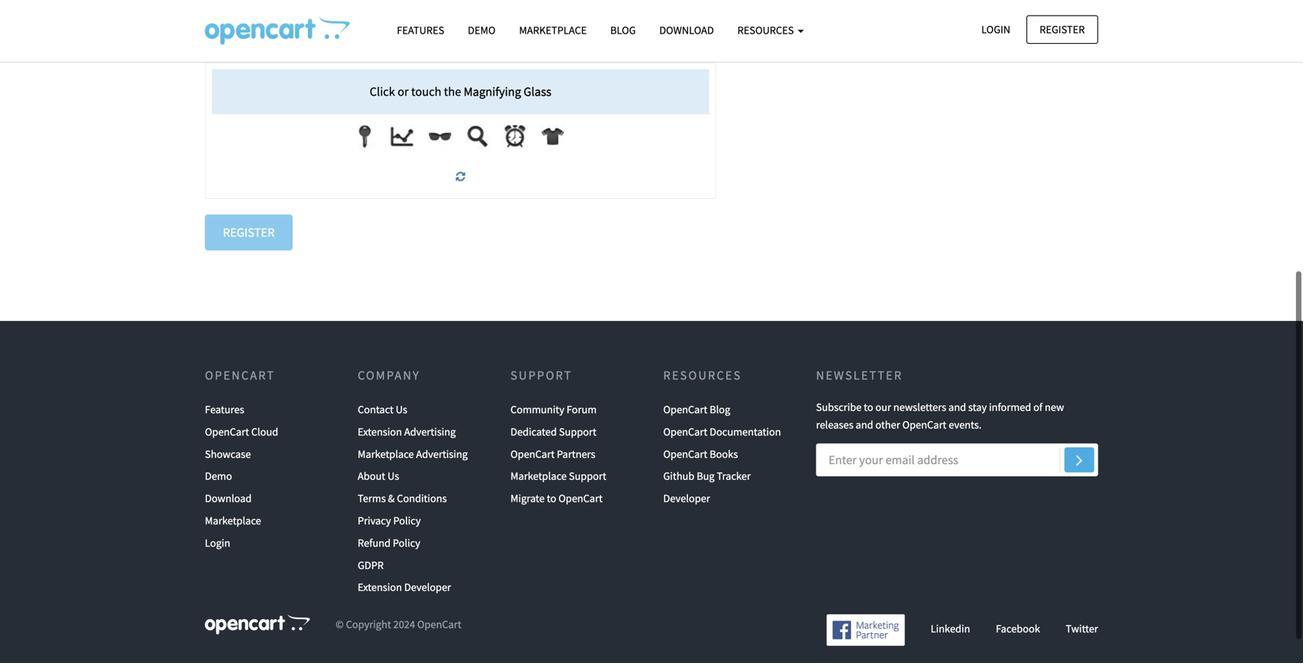 Task type: locate. For each thing, give the bounding box(es) containing it.
0 vertical spatial blog
[[610, 23, 636, 37]]

subscribe to our newsletters and stay informed of new releases and other opencart events.
[[816, 401, 1065, 432]]

policy
[[393, 514, 421, 528], [393, 536, 420, 551]]

extension down contact us link
[[358, 425, 402, 439]]

marketplace up about us
[[358, 447, 414, 462]]

gdpr link
[[358, 555, 384, 577]]

download for blog
[[660, 23, 714, 37]]

policy down 'terms & conditions' link
[[393, 514, 421, 528]]

1 horizontal spatial features
[[397, 23, 444, 37]]

opencart up opencart documentation
[[664, 403, 708, 417]]

partners
[[557, 447, 596, 462]]

0 vertical spatial us
[[396, 403, 407, 417]]

features link up 'opencart cloud'
[[205, 399, 244, 421]]

download down the showcase link on the bottom left of page
[[205, 492, 252, 506]]

1 vertical spatial features
[[205, 403, 244, 417]]

extension
[[358, 425, 402, 439], [358, 581, 402, 595]]

subscribe
[[816, 401, 862, 415]]

about
[[358, 470, 385, 484]]

to
[[864, 401, 874, 415], [547, 492, 557, 506]]

blog
[[610, 23, 636, 37], [710, 403, 731, 417]]

0 horizontal spatial demo
[[205, 470, 232, 484]]

1 vertical spatial demo
[[205, 470, 232, 484]]

showcase link
[[205, 443, 251, 466]]

tracker
[[717, 470, 751, 484]]

1 vertical spatial developer
[[404, 581, 451, 595]]

demo
[[468, 23, 496, 37], [205, 470, 232, 484]]

support for dedicated
[[559, 425, 597, 439]]

0 horizontal spatial download
[[205, 492, 252, 506]]

0 vertical spatial download
[[660, 23, 714, 37]]

0 horizontal spatial download link
[[205, 488, 252, 510]]

1 horizontal spatial blog
[[710, 403, 731, 417]]

1 horizontal spatial demo link
[[456, 16, 508, 44]]

features up touch
[[397, 23, 444, 37]]

support
[[511, 368, 573, 384], [559, 425, 597, 439], [569, 470, 607, 484]]

marketplace advertising link
[[358, 443, 468, 466]]

register for register button
[[223, 225, 275, 240]]

support down partners
[[569, 470, 607, 484]]

0 horizontal spatial marketplace link
[[205, 510, 261, 533]]

0 vertical spatial developer
[[664, 492, 710, 506]]

0 vertical spatial features
[[397, 23, 444, 37]]

advertising for marketplace advertising
[[416, 447, 468, 462]]

download right "blog" 'link'
[[660, 23, 714, 37]]

us for contact us
[[396, 403, 407, 417]]

0 vertical spatial demo link
[[456, 16, 508, 44]]

1 horizontal spatial developer
[[664, 492, 710, 506]]

&
[[388, 492, 395, 506]]

github
[[664, 470, 695, 484]]

click
[[370, 84, 395, 99]]

and up events.
[[949, 401, 967, 415]]

1 vertical spatial policy
[[393, 536, 420, 551]]

migrate to opencart link
[[511, 488, 603, 510]]

0 vertical spatial extension
[[358, 425, 402, 439]]

support for marketplace
[[569, 470, 607, 484]]

0 horizontal spatial developer
[[404, 581, 451, 595]]

to left our
[[864, 401, 874, 415]]

us
[[396, 403, 407, 417], [388, 470, 399, 484]]

opencart for opencart books
[[664, 447, 708, 462]]

0 horizontal spatial features
[[205, 403, 244, 417]]

developer
[[664, 492, 710, 506], [404, 581, 451, 595]]

marketplace up migrate
[[511, 470, 567, 484]]

to inside subscribe to our newsletters and stay informed of new releases and other opencart events.
[[864, 401, 874, 415]]

2 policy from the top
[[393, 536, 420, 551]]

features link for demo
[[385, 16, 456, 44]]

opencart image
[[205, 615, 310, 635]]

demo link down showcase
[[205, 466, 232, 488]]

1 vertical spatial download link
[[205, 488, 252, 510]]

refund
[[358, 536, 391, 551]]

marketplace up glass
[[519, 23, 587, 37]]

extension advertising link
[[358, 421, 456, 443]]

1 vertical spatial advertising
[[416, 447, 468, 462]]

stay
[[969, 401, 987, 415]]

opencart up showcase
[[205, 425, 249, 439]]

dedicated support link
[[511, 421, 597, 443]]

terms & conditions link
[[358, 488, 447, 510]]

1 vertical spatial us
[[388, 470, 399, 484]]

other
[[876, 418, 900, 432]]

demo down the showcase link on the bottom left of page
[[205, 470, 232, 484]]

demo for right demo link
[[468, 23, 496, 37]]

advertising down extension advertising link
[[416, 447, 468, 462]]

1 horizontal spatial download link
[[648, 16, 726, 44]]

opencart down "newsletters"
[[903, 418, 947, 432]]

demo up magnifying
[[468, 23, 496, 37]]

0 horizontal spatial to
[[547, 492, 557, 506]]

0 horizontal spatial blog
[[610, 23, 636, 37]]

0 vertical spatial to
[[864, 401, 874, 415]]

migrate
[[511, 492, 545, 506]]

resources
[[738, 23, 796, 37], [664, 368, 742, 384]]

opencart up github on the right of the page
[[664, 447, 708, 462]]

marketplace link
[[508, 16, 599, 44], [205, 510, 261, 533]]

2 vertical spatial support
[[569, 470, 607, 484]]

marketplace for the right marketplace link
[[519, 23, 587, 37]]

opencart blog link
[[664, 399, 731, 421]]

refund policy
[[358, 536, 420, 551]]

conditions
[[397, 492, 447, 506]]

us up extension advertising
[[396, 403, 407, 417]]

features up 'opencart cloud'
[[205, 403, 244, 417]]

dedicated support
[[511, 425, 597, 439]]

opencart for opencart blog
[[664, 403, 708, 417]]

terms
[[358, 492, 386, 506]]

opencart - account register image
[[205, 16, 350, 45]]

refund policy link
[[358, 533, 420, 555]]

extension down gdpr link
[[358, 581, 402, 595]]

marketplace link down the showcase link on the bottom left of page
[[205, 510, 261, 533]]

register inside button
[[223, 225, 275, 240]]

us right about
[[388, 470, 399, 484]]

0 horizontal spatial register
[[223, 225, 275, 240]]

1 vertical spatial extension
[[358, 581, 402, 595]]

support up partners
[[559, 425, 597, 439]]

community forum
[[511, 403, 597, 417]]

community forum link
[[511, 399, 597, 421]]

marketplace link up glass
[[508, 16, 599, 44]]

opencart
[[205, 368, 275, 384], [664, 403, 708, 417], [903, 418, 947, 432], [205, 425, 249, 439], [664, 425, 708, 439], [511, 447, 555, 462], [664, 447, 708, 462], [559, 492, 603, 506], [417, 618, 462, 632]]

0 vertical spatial download link
[[648, 16, 726, 44]]

1 horizontal spatial demo
[[468, 23, 496, 37]]

to down marketplace support link
[[547, 492, 557, 506]]

features link up touch
[[385, 16, 456, 44]]

1 vertical spatial download
[[205, 492, 252, 506]]

0 vertical spatial demo
[[468, 23, 496, 37]]

extension advertising
[[358, 425, 456, 439]]

developer down github on the right of the page
[[664, 492, 710, 506]]

linkedin link
[[931, 622, 971, 637]]

and
[[949, 401, 967, 415], [856, 418, 874, 432]]

events.
[[949, 418, 982, 432]]

1 vertical spatial and
[[856, 418, 874, 432]]

opencart up 'opencart cloud'
[[205, 368, 275, 384]]

1 vertical spatial register
[[223, 225, 275, 240]]

Password password field
[[205, 10, 716, 46]]

and left other
[[856, 418, 874, 432]]

marketplace down the showcase link on the bottom left of page
[[205, 514, 261, 528]]

1 horizontal spatial login
[[982, 22, 1011, 36]]

features link
[[385, 16, 456, 44], [205, 399, 244, 421]]

us for about us
[[388, 470, 399, 484]]

0 horizontal spatial features link
[[205, 399, 244, 421]]

1 vertical spatial blog
[[710, 403, 731, 417]]

login link
[[968, 15, 1024, 44], [205, 533, 230, 555]]

support up the community
[[511, 368, 573, 384]]

marketplace
[[519, 23, 587, 37], [358, 447, 414, 462], [511, 470, 567, 484], [205, 514, 261, 528]]

company
[[358, 368, 420, 384]]

1 vertical spatial to
[[547, 492, 557, 506]]

1 horizontal spatial to
[[864, 401, 874, 415]]

extension for extension advertising
[[358, 425, 402, 439]]

1 horizontal spatial register
[[1040, 22, 1085, 36]]

1 vertical spatial login
[[205, 536, 230, 551]]

1 vertical spatial demo link
[[205, 466, 232, 488]]

0 vertical spatial advertising
[[404, 425, 456, 439]]

features
[[397, 23, 444, 37], [205, 403, 244, 417]]

login
[[982, 22, 1011, 36], [205, 536, 230, 551]]

opencart blog
[[664, 403, 731, 417]]

privacy
[[358, 514, 391, 528]]

1 horizontal spatial download
[[660, 23, 714, 37]]

demo link up magnifying
[[456, 16, 508, 44]]

demo for the leftmost demo link
[[205, 470, 232, 484]]

1 extension from the top
[[358, 425, 402, 439]]

migrate to opencart
[[511, 492, 603, 506]]

Enter your email address text field
[[816, 444, 1099, 477]]

opencart down opencart blog link
[[664, 425, 708, 439]]

policy for refund policy
[[393, 536, 420, 551]]

documentation
[[710, 425, 781, 439]]

download
[[660, 23, 714, 37], [205, 492, 252, 506]]

advertising up 'marketplace advertising'
[[404, 425, 456, 439]]

policy down privacy policy link
[[393, 536, 420, 551]]

1 horizontal spatial and
[[949, 401, 967, 415]]

0 vertical spatial policy
[[393, 514, 421, 528]]

2024
[[393, 618, 415, 632]]

github bug tracker
[[664, 470, 751, 484]]

our
[[876, 401, 892, 415]]

opencart documentation
[[664, 425, 781, 439]]

1 vertical spatial features link
[[205, 399, 244, 421]]

1 vertical spatial marketplace link
[[205, 510, 261, 533]]

opencart down marketplace support link
[[559, 492, 603, 506]]

2 extension from the top
[[358, 581, 402, 595]]

advertising
[[404, 425, 456, 439], [416, 447, 468, 462]]

refresh image
[[456, 171, 465, 182]]

developer up 2024
[[404, 581, 451, 595]]

1 vertical spatial login link
[[205, 533, 230, 555]]

1 policy from the top
[[393, 514, 421, 528]]

opencart for opencart documentation
[[664, 425, 708, 439]]

0 vertical spatial and
[[949, 401, 967, 415]]

register for register link
[[1040, 22, 1085, 36]]

demo link
[[456, 16, 508, 44], [205, 466, 232, 488]]

click or touch the magnifying glass
[[370, 84, 552, 99]]

0 vertical spatial marketplace link
[[508, 16, 599, 44]]

opencart for opencart partners
[[511, 447, 555, 462]]

1 horizontal spatial login link
[[968, 15, 1024, 44]]

marketplace advertising
[[358, 447, 468, 462]]

facebook marketing partner image
[[827, 615, 905, 647]]

opencart down dedicated
[[511, 447, 555, 462]]

marketplace for left marketplace link
[[205, 514, 261, 528]]

demo inside demo link
[[468, 23, 496, 37]]

1 vertical spatial support
[[559, 425, 597, 439]]

0 vertical spatial register
[[1040, 22, 1085, 36]]

opencart partners link
[[511, 443, 596, 466]]

0 vertical spatial features link
[[385, 16, 456, 44]]

1 horizontal spatial features link
[[385, 16, 456, 44]]



Task type: vqa. For each thing, say whether or not it's contained in the screenshot.
Showcase image
no



Task type: describe. For each thing, give the bounding box(es) containing it.
twitter
[[1066, 622, 1099, 637]]

of
[[1034, 401, 1043, 415]]

opencart cloud link
[[205, 421, 278, 443]]

contact us link
[[358, 399, 407, 421]]

advertising for extension advertising
[[404, 425, 456, 439]]

the
[[444, 84, 461, 99]]

opencart for opencart cloud
[[205, 425, 249, 439]]

terms & conditions
[[358, 492, 447, 506]]

magnifying
[[464, 84, 521, 99]]

new
[[1045, 401, 1065, 415]]

blog inside 'link'
[[610, 23, 636, 37]]

features for demo
[[397, 23, 444, 37]]

extension for extension developer
[[358, 581, 402, 595]]

bug
[[697, 470, 715, 484]]

to for migrate
[[547, 492, 557, 506]]

marketplace support link
[[511, 466, 607, 488]]

forum
[[567, 403, 597, 417]]

about us link
[[358, 466, 399, 488]]

contact
[[358, 403, 394, 417]]

© copyright 2024 opencart
[[336, 618, 462, 632]]

cloud
[[251, 425, 278, 439]]

community
[[511, 403, 565, 417]]

twitter link
[[1066, 622, 1099, 637]]

developer inside extension developer link
[[404, 581, 451, 595]]

extension developer link
[[358, 577, 451, 599]]

privacy policy link
[[358, 510, 421, 533]]

opencart documentation link
[[664, 421, 781, 443]]

download link for demo
[[205, 488, 252, 510]]

policy for privacy policy
[[393, 514, 421, 528]]

books
[[710, 447, 738, 462]]

0 horizontal spatial login
[[205, 536, 230, 551]]

download link for blog
[[648, 16, 726, 44]]

about us
[[358, 470, 399, 484]]

0 vertical spatial login link
[[968, 15, 1024, 44]]

releases
[[816, 418, 854, 432]]

marketplace support
[[511, 470, 607, 484]]

copyright
[[346, 618, 391, 632]]

facebook link
[[996, 622, 1040, 637]]

opencart right 2024
[[417, 618, 462, 632]]

newsletter
[[816, 368, 903, 384]]

touch
[[411, 84, 442, 99]]

newsletters
[[894, 401, 947, 415]]

features for opencart cloud
[[205, 403, 244, 417]]

register link
[[1027, 15, 1099, 44]]

0 horizontal spatial and
[[856, 418, 874, 432]]

facebook
[[996, 622, 1040, 637]]

to for subscribe
[[864, 401, 874, 415]]

showcase
[[205, 447, 251, 462]]

1 horizontal spatial marketplace link
[[508, 16, 599, 44]]

features link for opencart cloud
[[205, 399, 244, 421]]

download for demo
[[205, 492, 252, 506]]

resources link
[[726, 16, 816, 44]]

0 horizontal spatial demo link
[[205, 466, 232, 488]]

0 vertical spatial resources
[[738, 23, 796, 37]]

linkedin
[[931, 622, 971, 637]]

or
[[398, 84, 409, 99]]

opencart for opencart
[[205, 368, 275, 384]]

github bug tracker link
[[664, 466, 751, 488]]

opencart partners
[[511, 447, 596, 462]]

marketplace for marketplace support
[[511, 470, 567, 484]]

contact us
[[358, 403, 407, 417]]

glass
[[524, 84, 552, 99]]

marketplace for marketplace advertising
[[358, 447, 414, 462]]

opencart inside subscribe to our newsletters and stay informed of new releases and other opencart events.
[[903, 418, 947, 432]]

developer link
[[664, 488, 710, 510]]

0 horizontal spatial login link
[[205, 533, 230, 555]]

opencart cloud
[[205, 425, 278, 439]]

0 vertical spatial login
[[982, 22, 1011, 36]]

privacy policy
[[358, 514, 421, 528]]

informed
[[989, 401, 1032, 415]]

dedicated
[[511, 425, 557, 439]]

©
[[336, 618, 344, 632]]

blog link
[[599, 16, 648, 44]]

1 vertical spatial resources
[[664, 368, 742, 384]]

extension developer
[[358, 581, 451, 595]]

opencart books link
[[664, 443, 738, 466]]

opencart books
[[664, 447, 738, 462]]

gdpr
[[358, 559, 384, 573]]

register button
[[205, 215, 293, 251]]

0 vertical spatial support
[[511, 368, 573, 384]]

angle right image
[[1076, 451, 1083, 470]]



